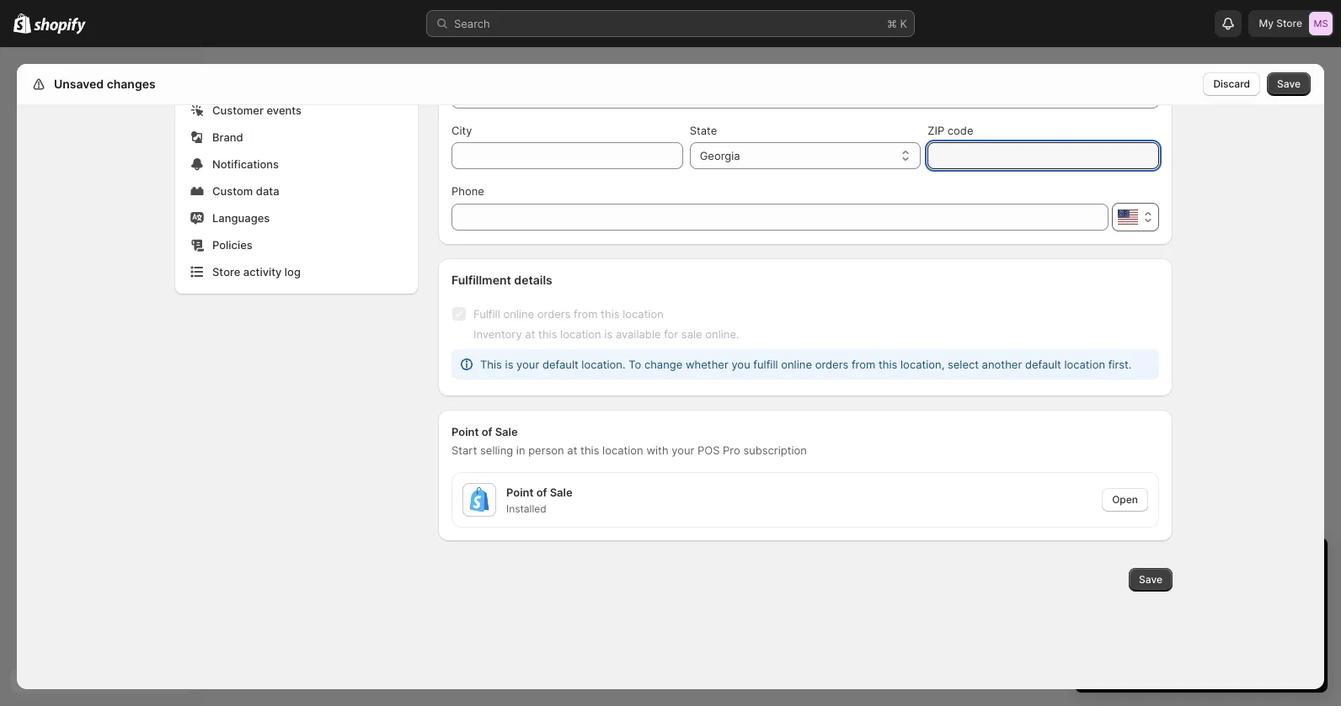 Task type: vqa. For each thing, say whether or not it's contained in the screenshot.
the in
yes



Task type: locate. For each thing, give the bounding box(es) containing it.
2 vertical spatial your
[[1188, 554, 1223, 574]]

0 horizontal spatial your
[[517, 358, 539, 372]]

1 vertical spatial online
[[781, 358, 812, 372]]

phone
[[452, 185, 484, 198]]

0 horizontal spatial of
[[482, 425, 492, 439]]

point up start
[[452, 425, 479, 439]]

selling
[[480, 444, 513, 457]]

1 vertical spatial at
[[567, 444, 577, 457]]

online up inventory
[[503, 308, 534, 321]]

available
[[616, 328, 661, 341]]

Phone text field
[[452, 204, 1109, 231]]

point up installed
[[506, 486, 534, 500]]

your right this on the bottom left
[[517, 358, 539, 372]]

1 horizontal spatial orders
[[815, 358, 849, 372]]

this down fulfill online orders from this location in the left of the page
[[538, 328, 557, 341]]

1 horizontal spatial your
[[672, 444, 695, 457]]

0 vertical spatial save
[[1277, 78, 1301, 90]]

settings dialog
[[17, 0, 1324, 690]]

this is your default location. to change whether you fulfill online orders from this location, select another default location first.
[[480, 358, 1132, 372]]

1 vertical spatial orders
[[815, 358, 849, 372]]

online
[[503, 308, 534, 321], [781, 358, 812, 372]]

0 horizontal spatial at
[[525, 328, 535, 341]]

1 vertical spatial point
[[506, 486, 534, 500]]

person
[[528, 444, 564, 457]]

1 vertical spatial of
[[536, 486, 547, 500]]

default
[[542, 358, 579, 372], [1025, 358, 1061, 372]]

location inside the point of sale start selling in person at this location with your pos pro subscription
[[602, 444, 643, 457]]

customer events
[[212, 104, 302, 117]]

1 horizontal spatial default
[[1025, 358, 1061, 372]]

my store
[[1259, 17, 1302, 29]]

point of sale start selling in person at this location with your pos pro subscription
[[452, 425, 807, 457]]

1 horizontal spatial save
[[1277, 78, 1301, 90]]

this right the person
[[580, 444, 599, 457]]

trial
[[1227, 554, 1257, 574], [1118, 584, 1138, 597]]

1 vertical spatial your
[[672, 444, 695, 457]]

1 horizontal spatial save button
[[1267, 72, 1311, 96]]

zip
[[928, 124, 945, 137]]

sale inside point of sale installed
[[550, 486, 573, 500]]

this
[[601, 308, 620, 321], [538, 328, 557, 341], [879, 358, 898, 372], [580, 444, 599, 457]]

code
[[948, 124, 973, 137]]

1 vertical spatial sale
[[550, 486, 573, 500]]

of inside the point of sale start selling in person at this location with your pos pro subscription
[[482, 425, 492, 439]]

1 default from the left
[[542, 358, 579, 372]]

of up installed
[[536, 486, 547, 500]]

0 horizontal spatial point
[[452, 425, 479, 439]]

my
[[1259, 17, 1274, 29]]

1 horizontal spatial from
[[852, 358, 876, 372]]

your right left
[[1188, 554, 1223, 574]]

policies
[[212, 238, 253, 252]]

0 horizontal spatial save button
[[1129, 569, 1173, 592]]

1 horizontal spatial sale
[[550, 486, 573, 500]]

fulfillment
[[452, 273, 511, 287]]

1 day left in your trial
[[1092, 554, 1257, 574]]

shopify image
[[13, 13, 31, 34], [34, 17, 86, 34]]

save for the bottom save button
[[1139, 574, 1163, 586]]

1 vertical spatial from
[[852, 358, 876, 372]]

trial inside 1 day left in your trial dropdown button
[[1227, 554, 1257, 574]]

in inside dropdown button
[[1169, 554, 1183, 574]]

at right the person
[[567, 444, 577, 457]]

0 vertical spatial in
[[516, 444, 525, 457]]

united states (+1) image
[[1118, 210, 1138, 225]]

change
[[644, 358, 683, 372]]

at inside the point of sale start selling in person at this location with your pos pro subscription
[[567, 444, 577, 457]]

location.
[[582, 358, 626, 372]]

1 day left in your trial button
[[1075, 538, 1328, 574]]

save button
[[1267, 72, 1311, 96], [1129, 569, 1173, 592]]

fulfill
[[753, 358, 778, 372]]

0 vertical spatial orders
[[537, 308, 571, 321]]

ZIP code text field
[[928, 142, 1159, 169]]

dialog
[[1331, 64, 1341, 690]]

0 vertical spatial is
[[604, 328, 613, 341]]

your right with
[[672, 444, 695, 457]]

point inside the point of sale start selling in person at this location with your pos pro subscription
[[452, 425, 479, 439]]

sale
[[495, 425, 518, 439], [550, 486, 573, 500]]

brand link
[[185, 126, 408, 149]]

in
[[516, 444, 525, 457], [1169, 554, 1183, 574]]

1 horizontal spatial in
[[1169, 554, 1183, 574]]

1 horizontal spatial point
[[506, 486, 534, 500]]

inventory at this location is available for sale online.
[[473, 328, 739, 341]]

0 horizontal spatial store
[[212, 265, 240, 279]]

save left on
[[1139, 574, 1163, 586]]

2 default from the left
[[1025, 358, 1061, 372]]

orders right fulfill
[[815, 358, 849, 372]]

brand
[[212, 131, 243, 144]]

custom
[[212, 185, 253, 198]]

None text field
[[452, 82, 1159, 109]]

online right fulfill
[[781, 358, 812, 372]]

0 horizontal spatial online
[[503, 308, 534, 321]]

point for point of sale installed
[[506, 486, 534, 500]]

1 horizontal spatial trial
[[1227, 554, 1257, 574]]

of
[[482, 425, 492, 439], [536, 486, 547, 500]]

1 horizontal spatial store
[[1277, 17, 1302, 29]]

point of sale link
[[506, 484, 576, 501]]

orders inside status
[[815, 358, 849, 372]]

orders down 'details'
[[537, 308, 571, 321]]

location left with
[[602, 444, 643, 457]]

sale up selling on the left bottom
[[495, 425, 518, 439]]

of up selling on the left bottom
[[482, 425, 492, 439]]

1
[[1092, 554, 1100, 574]]

1 vertical spatial in
[[1169, 554, 1183, 574]]

point
[[452, 425, 479, 439], [506, 486, 534, 500]]

point for point of sale start selling in person at this location with your pos pro subscription
[[452, 425, 479, 439]]

location up available
[[623, 308, 664, 321]]

is left available
[[604, 328, 613, 341]]

0 horizontal spatial default
[[542, 358, 579, 372]]

store
[[1277, 17, 1302, 29], [212, 265, 240, 279]]

from left location,
[[852, 358, 876, 372]]

unsaved
[[54, 77, 104, 91]]

point inside point of sale installed
[[506, 486, 534, 500]]

0 vertical spatial trial
[[1227, 554, 1257, 574]]

1 vertical spatial save button
[[1129, 569, 1173, 592]]

in right left
[[1169, 554, 1183, 574]]

at right inventory
[[525, 328, 535, 341]]

1 horizontal spatial of
[[536, 486, 547, 500]]

default right "another"
[[1025, 358, 1061, 372]]

0 vertical spatial your
[[517, 358, 539, 372]]

0 vertical spatial of
[[482, 425, 492, 439]]

this inside the point of sale start selling in person at this location with your pos pro subscription
[[580, 444, 599, 457]]

is
[[604, 328, 613, 341], [505, 358, 513, 372]]

changes
[[107, 77, 156, 91]]

save right discard
[[1277, 78, 1301, 90]]

0 horizontal spatial orders
[[537, 308, 571, 321]]

orders
[[537, 308, 571, 321], [815, 358, 849, 372]]

0 vertical spatial sale
[[495, 425, 518, 439]]

k
[[900, 17, 907, 30]]

0 horizontal spatial in
[[516, 444, 525, 457]]

this up inventory at this location is available for sale online.
[[601, 308, 620, 321]]

search
[[454, 17, 490, 30]]

1 horizontal spatial at
[[567, 444, 577, 457]]

0 vertical spatial save button
[[1267, 72, 1311, 96]]

of inside point of sale installed
[[536, 486, 547, 500]]

⌘ k
[[887, 17, 907, 30]]

1 vertical spatial store
[[212, 265, 240, 279]]

data
[[256, 185, 279, 198]]

this left location,
[[879, 358, 898, 372]]

customer events link
[[185, 99, 408, 122]]

your inside dropdown button
[[1188, 554, 1223, 574]]

ends
[[1141, 584, 1166, 597]]

store inside 'settings' dialog
[[212, 265, 240, 279]]

none text field inside 'settings' dialog
[[452, 82, 1159, 109]]

sale down the person
[[550, 486, 573, 500]]

at
[[525, 328, 535, 341], [567, 444, 577, 457]]

location left first.
[[1064, 358, 1105, 372]]

0 horizontal spatial sale
[[495, 425, 518, 439]]

policies link
[[185, 233, 408, 257]]

2 horizontal spatial your
[[1188, 554, 1223, 574]]

this is your default location. to change whether you fulfill online orders from this location, select another default location first. status
[[452, 350, 1159, 380]]

from inside status
[[852, 358, 876, 372]]

subscription
[[743, 444, 807, 457]]

0 vertical spatial point
[[452, 425, 479, 439]]

store right my
[[1277, 17, 1302, 29]]

sale inside the point of sale start selling in person at this location with your pos pro subscription
[[495, 425, 518, 439]]

of for installed
[[536, 486, 547, 500]]

0 horizontal spatial from
[[574, 308, 598, 321]]

0 vertical spatial at
[[525, 328, 535, 341]]

save for save button to the top
[[1277, 78, 1301, 90]]

1 vertical spatial trial
[[1118, 584, 1138, 597]]

1 vertical spatial save
[[1139, 574, 1163, 586]]

0 horizontal spatial is
[[505, 358, 513, 372]]

from
[[574, 308, 598, 321], [852, 358, 876, 372]]

sale for start
[[495, 425, 518, 439]]

first.
[[1108, 358, 1132, 372]]

default left 'location.'
[[542, 358, 579, 372]]

1 vertical spatial is
[[505, 358, 513, 372]]

events
[[267, 104, 302, 117]]

in right selling on the left bottom
[[516, 444, 525, 457]]

save
[[1277, 78, 1301, 90], [1139, 574, 1163, 586]]

your
[[517, 358, 539, 372], [672, 444, 695, 457], [1188, 554, 1223, 574]]

store down the policies in the top left of the page
[[212, 265, 240, 279]]

customer
[[212, 104, 264, 117]]

0 horizontal spatial save
[[1139, 574, 1163, 586]]

from up inventory at this location is available for sale online.
[[574, 308, 598, 321]]

1 horizontal spatial online
[[781, 358, 812, 372]]

with
[[647, 444, 669, 457]]

is right this on the bottom left
[[505, 358, 513, 372]]

pos
[[698, 444, 720, 457]]

installed
[[506, 503, 547, 516]]

location
[[623, 308, 664, 321], [560, 328, 601, 341], [1064, 358, 1105, 372], [602, 444, 643, 457]]



Task type: describe. For each thing, give the bounding box(es) containing it.
point of sale installed
[[506, 486, 573, 516]]

start
[[452, 444, 477, 457]]

⌘
[[887, 17, 897, 30]]

to
[[629, 358, 641, 372]]

state
[[690, 124, 717, 137]]

discard
[[1214, 78, 1250, 90]]

this inside status
[[879, 358, 898, 372]]

your inside status
[[517, 358, 539, 372]]

activity
[[243, 265, 282, 279]]

select
[[948, 358, 979, 372]]

location inside status
[[1064, 358, 1105, 372]]

day
[[1104, 554, 1133, 574]]

left
[[1138, 554, 1164, 574]]

custom data link
[[185, 179, 408, 203]]

open link
[[1102, 489, 1148, 512]]

fulfill
[[473, 308, 500, 321]]

0 vertical spatial online
[[503, 308, 534, 321]]

languages link
[[185, 206, 408, 230]]

0 horizontal spatial shopify image
[[13, 13, 31, 34]]

fulfill online orders from this location
[[473, 308, 664, 321]]

store activity log link
[[185, 260, 408, 284]]

settings
[[51, 77, 98, 91]]

City text field
[[452, 142, 683, 169]]

1 horizontal spatial is
[[604, 328, 613, 341]]

location down fulfill online orders from this location in the left of the page
[[560, 328, 601, 341]]

location,
[[901, 358, 945, 372]]

zip code
[[928, 124, 973, 137]]

notifications
[[212, 158, 279, 171]]

for
[[664, 328, 678, 341]]

online.
[[705, 328, 739, 341]]

fulfillment details
[[452, 273, 552, 287]]

my store image
[[1309, 12, 1333, 35]]

unsaved changes
[[54, 77, 156, 91]]

sale
[[681, 328, 702, 341]]

store activity log
[[212, 265, 301, 279]]

another
[[982, 358, 1022, 372]]

custom data
[[212, 185, 279, 198]]

your inside the point of sale start selling in person at this location with your pos pro subscription
[[672, 444, 695, 457]]

whether
[[686, 358, 729, 372]]

online inside this is your default location. to change whether you fulfill online orders from this location, select another default location first. status
[[781, 358, 812, 372]]

open
[[1112, 494, 1138, 506]]

notifications link
[[185, 152, 408, 176]]

0 vertical spatial store
[[1277, 17, 1302, 29]]

of for start
[[482, 425, 492, 439]]

is inside status
[[505, 358, 513, 372]]

1 horizontal spatial shopify image
[[34, 17, 86, 34]]

languages
[[212, 211, 270, 225]]

0 horizontal spatial trial
[[1118, 584, 1138, 597]]

discard button
[[1203, 72, 1260, 96]]

your
[[1092, 584, 1115, 597]]

this
[[480, 358, 502, 372]]

you
[[732, 358, 750, 372]]

0 vertical spatial from
[[574, 308, 598, 321]]

inventory
[[473, 328, 522, 341]]

georgia
[[700, 149, 740, 163]]

details
[[514, 273, 552, 287]]

on
[[1169, 584, 1182, 597]]

in inside the point of sale start selling in person at this location with your pos pro subscription
[[516, 444, 525, 457]]

sale for installed
[[550, 486, 573, 500]]

city
[[452, 124, 472, 137]]

your trial ends on
[[1092, 584, 1185, 597]]

log
[[285, 265, 301, 279]]

pro
[[723, 444, 740, 457]]



